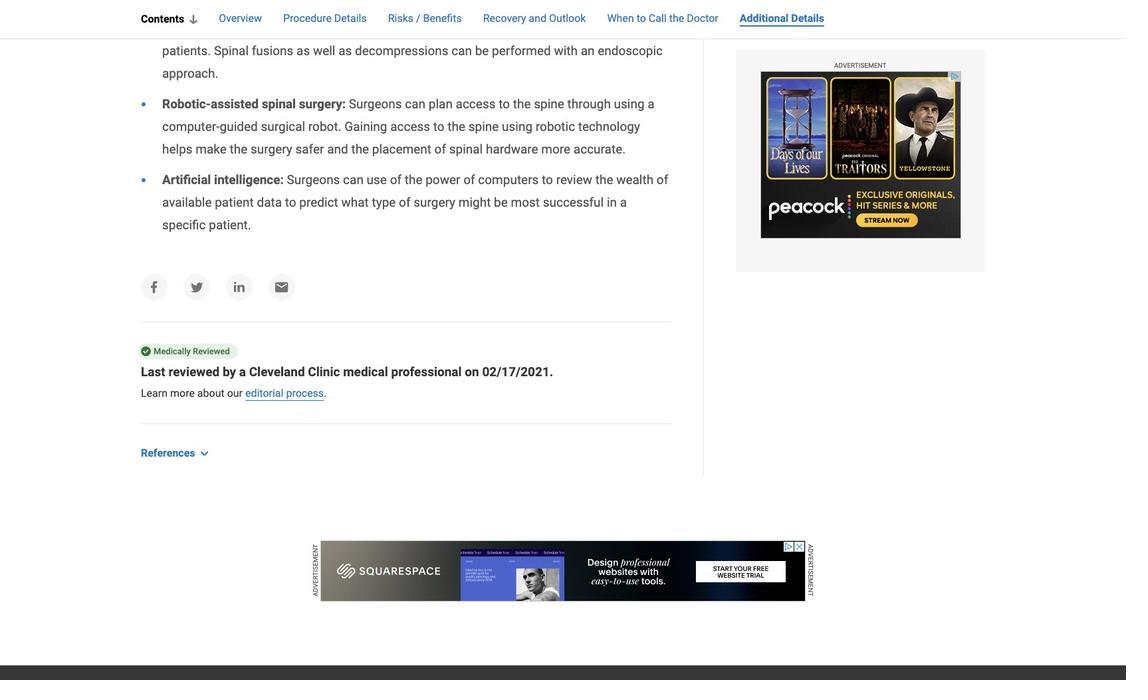 Task type: describe. For each thing, give the bounding box(es) containing it.
patient
[[215, 195, 254, 210]]

procedure details link
[[283, 11, 367, 28]]

details for procedure details
[[334, 12, 367, 25]]

contents
[[141, 13, 184, 25]]

robotic-assisted spinal surgery:
[[162, 97, 346, 112]]

references button
[[141, 446, 209, 461]]

1 horizontal spatial and
[[529, 12, 547, 25]]

last
[[141, 365, 165, 380]]

0 vertical spatial spine
[[534, 97, 565, 112]]

recovery and outlook link
[[483, 11, 586, 28]]

by
[[223, 365, 236, 380]]

procedure details
[[283, 12, 367, 25]]

a inside surgeons can plan access to the spine through using a computer-guided surgical robot. gaining access to the spine using robotic technology helps make the surgery safer and the placement of spinal hardware more accurate.
[[648, 97, 655, 112]]

assisted
[[211, 97, 259, 112]]

0 horizontal spatial access
[[391, 119, 430, 135]]

gaining
[[345, 119, 387, 135]]

d
[[808, 549, 815, 553]]

plan
[[429, 97, 453, 112]]

can for plan
[[405, 97, 426, 112]]

/
[[416, 12, 421, 25]]

on
[[465, 365, 479, 380]]

reviewed
[[193, 347, 230, 357]]

robotic
[[536, 119, 575, 135]]

3 e from the top
[[808, 584, 815, 588]]

of right the type
[[399, 195, 411, 210]]

accurate.
[[574, 142, 626, 157]]

advertisement for the bottommost advertisement region
[[312, 545, 319, 597]]

be
[[494, 195, 508, 210]]

medically
[[154, 347, 191, 357]]

the down guided
[[230, 142, 248, 157]]

patient.
[[209, 218, 251, 233]]

medical
[[343, 365, 388, 380]]

medically reviewed
[[154, 347, 230, 357]]

i
[[808, 569, 815, 571]]

1 vertical spatial advertisement region
[[321, 541, 806, 602]]

when to call the doctor
[[608, 12, 719, 25]]

the left power
[[405, 173, 423, 188]]

r
[[808, 561, 815, 565]]

specific
[[162, 218, 206, 233]]

additional details link
[[740, 11, 825, 28]]

learn
[[141, 387, 168, 400]]

risks / benefits link
[[388, 11, 462, 28]]

robotic-
[[162, 97, 211, 112]]

safer
[[296, 142, 324, 157]]

in
[[607, 195, 617, 210]]

02/17/2021.
[[483, 365, 554, 380]]

clinic
[[308, 365, 340, 380]]

most
[[511, 195, 540, 210]]

make
[[196, 142, 227, 157]]

arrow down image
[[190, 15, 198, 24]]

details for additional details
[[792, 12, 825, 25]]

placement
[[372, 142, 432, 157]]

additional
[[740, 12, 789, 25]]

a d v e r t i s e m e n t
[[808, 545, 815, 597]]

s
[[808, 571, 815, 575]]

twitter image
[[191, 283, 203, 293]]

more inside surgeons can plan access to the spine through using a computer-guided surgical robot. gaining access to the spine using robotic technology helps make the surgery safer and the placement of spinal hardware more accurate.
[[542, 142, 571, 157]]

to up hardware
[[499, 97, 510, 112]]

hardware
[[486, 142, 539, 157]]

call
[[649, 12, 667, 25]]

intelligence:
[[214, 173, 284, 188]]

of up "might"
[[464, 173, 475, 188]]

surgeons can plan access to the spine through using a computer-guided surgical robot. gaining access to the spine using robotic technology helps make the surgery safer and the placement of spinal hardware more accurate.
[[162, 97, 655, 157]]

surgical
[[261, 119, 305, 135]]

risks / benefits
[[388, 12, 462, 25]]

0 horizontal spatial using
[[502, 119, 533, 135]]

data
[[257, 195, 282, 210]]

review
[[557, 173, 593, 188]]

to left review
[[542, 173, 553, 188]]

0 vertical spatial using
[[614, 97, 645, 112]]

email image
[[275, 282, 289, 293]]

and inside surgeons can plan access to the spine through using a computer-guided surgical robot. gaining access to the spine using robotic technology helps make the surgery safer and the placement of spinal hardware more accurate.
[[327, 142, 348, 157]]

technology
[[579, 119, 641, 135]]

doctor
[[687, 12, 719, 25]]

1 horizontal spatial access
[[456, 97, 496, 112]]

about
[[197, 387, 225, 400]]

process
[[286, 387, 324, 400]]

might
[[459, 195, 491, 210]]

last reviewed by a cleveland clinic medical professional on 02/17/2021.
[[141, 365, 554, 380]]

surgery:
[[299, 97, 346, 112]]

surgeons for access
[[349, 97, 402, 112]]

overview
[[219, 12, 262, 25]]

risks
[[388, 12, 414, 25]]



Task type: locate. For each thing, give the bounding box(es) containing it.
1 horizontal spatial more
[[542, 142, 571, 157]]

1 horizontal spatial surgery
[[414, 195, 456, 210]]

surgery
[[251, 142, 293, 157], [414, 195, 456, 210]]

procedure
[[283, 12, 332, 25]]

1 t from the top
[[808, 565, 815, 569]]

surgeons inside surgeons can plan access to the spine through using a computer-guided surgical robot. gaining access to the spine using robotic technology helps make the surgery safer and the placement of spinal hardware more accurate.
[[349, 97, 402, 112]]

the down plan
[[448, 119, 466, 135]]

more
[[542, 142, 571, 157], [170, 387, 195, 400]]

0 horizontal spatial spine
[[469, 119, 499, 135]]

2 e from the top
[[808, 575, 815, 579]]

can for use
[[343, 173, 364, 188]]

advertisement region
[[761, 71, 962, 239], [321, 541, 806, 602]]

details right the procedure
[[334, 12, 367, 25]]

and
[[529, 12, 547, 25], [327, 142, 348, 157]]

helps
[[162, 142, 193, 157]]

1 horizontal spatial surgeons
[[349, 97, 402, 112]]

advertisement
[[835, 62, 887, 69], [312, 545, 319, 597]]

of right the use
[[390, 173, 402, 188]]

linkedin image
[[233, 281, 246, 294]]

t up 's'
[[808, 565, 815, 569]]

2 horizontal spatial a
[[648, 97, 655, 112]]

can inside surgeons can plan access to the spine through using a computer-guided surgical robot. gaining access to the spine using robotic technology helps make the surgery safer and the placement of spinal hardware more accurate.
[[405, 97, 426, 112]]

facebook image
[[151, 282, 158, 294]]

when to call the doctor link
[[608, 11, 719, 28]]

1 vertical spatial spine
[[469, 119, 499, 135]]

benefits
[[423, 12, 462, 25]]

0 vertical spatial a
[[648, 97, 655, 112]]

0 horizontal spatial can
[[343, 173, 364, 188]]

0 vertical spatial advertisement
[[835, 62, 887, 69]]

spinal
[[262, 97, 296, 112], [449, 142, 483, 157]]

the down gaining
[[352, 142, 369, 157]]

v
[[808, 553, 815, 558]]

1 horizontal spatial a
[[620, 195, 627, 210]]

computer-
[[162, 119, 220, 135]]

to down plan
[[434, 119, 445, 135]]

surgeons for data
[[287, 173, 340, 188]]

1 vertical spatial more
[[170, 387, 195, 400]]

recovery and outlook
[[483, 12, 586, 25]]

0 vertical spatial spinal
[[262, 97, 296, 112]]

the right call
[[670, 12, 685, 25]]

0 horizontal spatial surgery
[[251, 142, 293, 157]]

1 horizontal spatial can
[[405, 97, 426, 112]]

can up what
[[343, 173, 364, 188]]

computers
[[478, 173, 539, 188]]

1 vertical spatial e
[[808, 575, 815, 579]]

surgeons can use of the power of computers to review the wealth of available patient data to predict what type of surgery might be most successful in a specific patient.
[[162, 173, 669, 233]]

of inside surgeons can plan access to the spine through using a computer-guided surgical robot. gaining access to the spine using robotic technology helps make the surgery safer and the placement of spinal hardware more accurate.
[[435, 142, 446, 157]]

1 vertical spatial surgery
[[414, 195, 456, 210]]

successful
[[543, 195, 604, 210]]

spine
[[534, 97, 565, 112], [469, 119, 499, 135]]

type
[[372, 195, 396, 210]]

1 horizontal spatial details
[[792, 12, 825, 25]]

1 horizontal spatial spine
[[534, 97, 565, 112]]

0 horizontal spatial details
[[334, 12, 367, 25]]

1 horizontal spatial advertisement
[[835, 62, 887, 69]]

a right by
[[239, 365, 246, 380]]

1 vertical spatial can
[[343, 173, 364, 188]]

of
[[435, 142, 446, 157], [390, 173, 402, 188], [464, 173, 475, 188], [657, 173, 669, 188], [399, 195, 411, 210]]

power
[[426, 173, 461, 188]]

references
[[141, 447, 195, 460]]

surgery inside surgeons can use of the power of computers to review the wealth of available patient data to predict what type of surgery might be most successful in a specific patient.
[[414, 195, 456, 210]]

a right in
[[620, 195, 627, 210]]

1 details from the left
[[334, 12, 367, 25]]

t down m
[[808, 593, 815, 597]]

a inside surgeons can use of the power of computers to review the wealth of available patient data to predict what type of surgery might be most successful in a specific patient.
[[620, 195, 627, 210]]

surgery down power
[[414, 195, 456, 210]]

2 details from the left
[[792, 12, 825, 25]]

spinal up power
[[449, 142, 483, 157]]

of up power
[[435, 142, 446, 157]]

editorial process link
[[245, 387, 324, 400]]

0 vertical spatial advertisement region
[[761, 71, 962, 239]]

details right additional
[[792, 12, 825, 25]]

wealth
[[617, 173, 654, 188]]

advertisement for topmost advertisement region
[[835, 62, 887, 69]]

to right data
[[285, 195, 296, 210]]

e down 's'
[[808, 584, 815, 588]]

.
[[324, 387, 327, 400]]

spine up robotic
[[534, 97, 565, 112]]

e
[[808, 558, 815, 561], [808, 575, 815, 579], [808, 584, 815, 588]]

2 vertical spatial e
[[808, 584, 815, 588]]

0 vertical spatial more
[[542, 142, 571, 157]]

0 vertical spatial access
[[456, 97, 496, 112]]

n
[[808, 588, 815, 593]]

spinal up "surgical"
[[262, 97, 296, 112]]

e down d
[[808, 558, 815, 561]]

using up technology
[[614, 97, 645, 112]]

access up placement
[[391, 119, 430, 135]]

to left call
[[637, 12, 646, 25]]

e down 'i'
[[808, 575, 815, 579]]

overview link
[[219, 11, 262, 28]]

0 vertical spatial can
[[405, 97, 426, 112]]

use
[[367, 173, 387, 188]]

0 horizontal spatial and
[[327, 142, 348, 157]]

1 vertical spatial surgeons
[[287, 173, 340, 188]]

additional details
[[740, 12, 825, 25]]

spinal inside surgeons can plan access to the spine through using a computer-guided surgical robot. gaining access to the spine using robotic technology helps make the surgery safer and the placement of spinal hardware more accurate.
[[449, 142, 483, 157]]

a
[[808, 545, 815, 549]]

1 vertical spatial t
[[808, 593, 815, 597]]

reviewed
[[169, 365, 220, 380]]

access
[[456, 97, 496, 112], [391, 119, 430, 135]]

details
[[334, 12, 367, 25], [792, 12, 825, 25]]

our
[[227, 387, 243, 400]]

predict
[[300, 195, 338, 210]]

access right plan
[[456, 97, 496, 112]]

more down robotic
[[542, 142, 571, 157]]

0 horizontal spatial more
[[170, 387, 195, 400]]

artificial intelligence:
[[162, 173, 284, 188]]

1 vertical spatial access
[[391, 119, 430, 135]]

through
[[568, 97, 611, 112]]

0 vertical spatial and
[[529, 12, 547, 25]]

cleveland
[[249, 365, 305, 380]]

when
[[608, 12, 634, 25]]

a
[[648, 97, 655, 112], [620, 195, 627, 210], [239, 365, 246, 380]]

editorial
[[245, 387, 284, 400]]

2 vertical spatial a
[[239, 365, 246, 380]]

1 vertical spatial advertisement
[[312, 545, 319, 597]]

1 vertical spatial spinal
[[449, 142, 483, 157]]

and down 'robot.'
[[327, 142, 348, 157]]

artificial
[[162, 173, 211, 188]]

more down reviewed
[[170, 387, 195, 400]]

recovery
[[483, 12, 527, 25]]

surgeons up gaining
[[349, 97, 402, 112]]

learn more about our editorial process .
[[141, 387, 327, 400]]

the up hardware
[[513, 97, 531, 112]]

a right the through
[[648, 97, 655, 112]]

surgery down "surgical"
[[251, 142, 293, 157]]

0 horizontal spatial spinal
[[262, 97, 296, 112]]

0 horizontal spatial advertisement
[[312, 545, 319, 597]]

1 vertical spatial and
[[327, 142, 348, 157]]

1 horizontal spatial spinal
[[449, 142, 483, 157]]

1 vertical spatial a
[[620, 195, 627, 210]]

1 e from the top
[[808, 558, 815, 561]]

professional
[[391, 365, 462, 380]]

surgery inside surgeons can plan access to the spine through using a computer-guided surgical robot. gaining access to the spine using robotic technology helps make the surgery safer and the placement of spinal hardware more accurate.
[[251, 142, 293, 157]]

available
[[162, 195, 212, 210]]

what
[[342, 195, 369, 210]]

can left plan
[[405, 97, 426, 112]]

using up hardware
[[502, 119, 533, 135]]

1 horizontal spatial using
[[614, 97, 645, 112]]

can
[[405, 97, 426, 112], [343, 173, 364, 188]]

0 horizontal spatial surgeons
[[287, 173, 340, 188]]

the up in
[[596, 173, 614, 188]]

the
[[670, 12, 685, 25], [513, 97, 531, 112], [448, 119, 466, 135], [230, 142, 248, 157], [352, 142, 369, 157], [405, 173, 423, 188], [596, 173, 614, 188]]

robot.
[[309, 119, 342, 135]]

of right wealth
[[657, 173, 669, 188]]

outlook
[[550, 12, 586, 25]]

0 vertical spatial surgery
[[251, 142, 293, 157]]

0 vertical spatial surgeons
[[349, 97, 402, 112]]

and left outlook
[[529, 12, 547, 25]]

surgeons up predict
[[287, 173, 340, 188]]

0 vertical spatial e
[[808, 558, 815, 561]]

0 vertical spatial t
[[808, 565, 815, 569]]

1 vertical spatial using
[[502, 119, 533, 135]]

guided
[[220, 119, 258, 135]]

can inside surgeons can use of the power of computers to review the wealth of available patient data to predict what type of surgery might be most successful in a specific patient.
[[343, 173, 364, 188]]

m
[[808, 579, 815, 584]]

2 t from the top
[[808, 593, 815, 597]]

surgeons inside surgeons can use of the power of computers to review the wealth of available patient data to predict what type of surgery might be most successful in a specific patient.
[[287, 173, 340, 188]]

0 horizontal spatial a
[[239, 365, 246, 380]]

spine up hardware
[[469, 119, 499, 135]]



Task type: vqa. For each thing, say whether or not it's contained in the screenshot.
Details
yes



